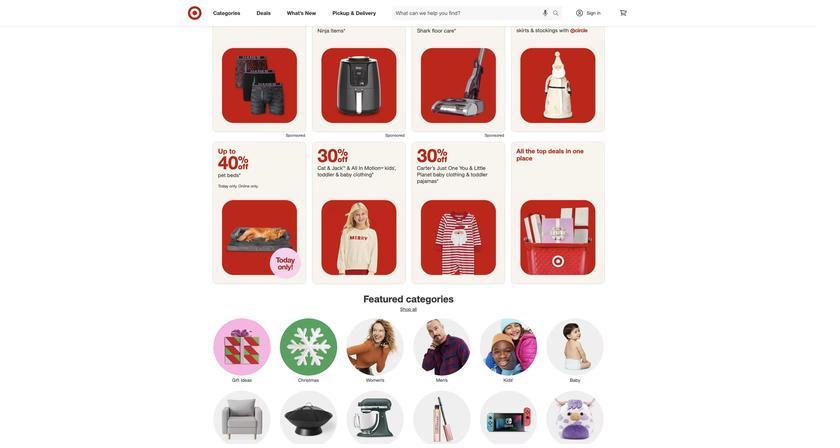 Task type: vqa. For each thing, say whether or not it's contained in the screenshot.
rightmost baby
yes



Task type: locate. For each thing, give the bounding box(es) containing it.
1 30 from the left
[[318, 144, 348, 167]]

to up beds*
[[229, 147, 236, 155]]

gift
[[232, 378, 239, 384]]

1 horizontal spatial only.
[[251, 184, 258, 189]]

shark floor care*
[[417, 27, 456, 34]]

0 horizontal spatial toddler
[[318, 171, 334, 178]]

1 vertical spatial up to
[[218, 147, 236, 155]]

0 horizontal spatial baby
[[340, 171, 352, 178]]

jack
[[332, 165, 342, 171]]

30 left in on the left of page
[[318, 144, 348, 167]]

$70
[[318, 7, 343, 29]]

in right sign
[[597, 10, 601, 16]]

only. right online
[[251, 184, 258, 189]]

save up to
[[318, 2, 352, 11]]

toddler inside "kids', toddler & baby clothing*"
[[318, 171, 334, 178]]

1 horizontal spatial up
[[417, 2, 426, 11]]

one
[[448, 165, 458, 171]]

2 baby from the left
[[433, 171, 445, 178]]

today only. online only.
[[218, 184, 258, 189]]

motion
[[364, 165, 380, 171]]

categories link
[[208, 6, 248, 20]]

pickup & delivery link
[[327, 6, 384, 20]]

0 horizontal spatial in
[[566, 147, 571, 155]]

up for pet
[[218, 147, 227, 155]]

& inside "kids', toddler & baby clothing*"
[[336, 171, 339, 178]]

today only! image
[[213, 191, 306, 284]]

30 carter's just one you & little planet baby clothing & toddler pajamas*
[[417, 144, 488, 184]]

all inside the all the top deals in one place
[[516, 147, 524, 155]]

40 for floor
[[417, 7, 447, 29]]

only. right the today
[[229, 184, 237, 189]]

toddler
[[318, 171, 334, 178], [471, 171, 488, 178]]

1 vertical spatial in
[[566, 147, 571, 155]]

to right the up
[[345, 2, 352, 11]]

1 vertical spatial 40
[[218, 152, 248, 174]]

1 horizontal spatial 30
[[417, 144, 447, 167]]

1 horizontal spatial to
[[345, 2, 352, 11]]

clothing*
[[353, 171, 374, 178]]

with
[[559, 27, 569, 33]]

cat
[[318, 165, 326, 171]]

baby
[[340, 171, 352, 178], [433, 171, 445, 178]]

1 horizontal spatial toddler
[[471, 171, 488, 178]]

1 horizontal spatial in
[[597, 10, 601, 16]]

1 ™ from the left
[[342, 165, 345, 171]]

women's
[[366, 378, 384, 384]]

1 horizontal spatial up to
[[417, 2, 435, 11]]

1 vertical spatial up
[[218, 147, 227, 155]]

30 for 30
[[318, 144, 348, 167]]

ornaments,
[[550, 20, 577, 27]]

cat & jack ™ & all in motion ™
[[318, 165, 383, 171]]

0 vertical spatial up
[[417, 2, 426, 11]]

featured
[[363, 293, 403, 305]]

1 horizontal spatial 40
[[417, 7, 447, 29]]

™ left kids',
[[380, 165, 383, 171]]

to for pet beds*
[[229, 147, 236, 155]]

baby right planet
[[433, 171, 445, 178]]

1 horizontal spatial baby
[[433, 171, 445, 178]]

little
[[474, 165, 486, 171]]

floor
[[432, 27, 442, 34]]

0 horizontal spatial ™
[[342, 165, 345, 171]]

0 vertical spatial 40
[[417, 7, 447, 29]]

in
[[597, 10, 601, 16], [566, 147, 571, 155]]

40 for beds*
[[218, 152, 248, 174]]

all left in on the left of page
[[352, 165, 357, 171]]

all left the
[[516, 147, 524, 155]]

sale link
[[213, 0, 306, 132]]

up
[[417, 2, 426, 11], [218, 147, 227, 155]]

in inside the all the top deals in one place
[[566, 147, 571, 155]]

deals link
[[251, 6, 279, 20]]

categories
[[213, 10, 240, 16]]

1 toddler from the left
[[318, 171, 334, 178]]

2 horizontal spatial to
[[428, 2, 435, 11]]

up
[[335, 2, 343, 11]]

search
[[550, 10, 565, 17]]

up up 'pet'
[[218, 147, 227, 155]]

30
[[318, 144, 348, 167], [417, 144, 447, 167]]

0 vertical spatial all
[[516, 147, 524, 155]]

holiday decor, ornaments, tree skirts & stockings with
[[516, 20, 587, 33]]

™
[[342, 165, 345, 171], [380, 165, 383, 171]]

40
[[417, 7, 447, 29], [218, 152, 248, 174]]

carter's
[[417, 165, 435, 171]]

pickup
[[332, 10, 349, 16]]

0 horizontal spatial up to
[[218, 147, 236, 155]]

up to up shark
[[417, 2, 435, 11]]

1 baby from the left
[[340, 171, 352, 178]]

sign
[[587, 10, 596, 16]]

™ left in on the left of page
[[342, 165, 345, 171]]

pajamas*
[[417, 178, 439, 184]]

online
[[238, 184, 250, 189]]

30 inside 30 carter's just one you & little planet baby clothing & toddler pajamas*
[[417, 144, 447, 167]]

all the top deals in one place
[[516, 147, 584, 162]]

30 up planet
[[417, 144, 447, 167]]

categories
[[406, 293, 454, 305]]

0 horizontal spatial all
[[352, 165, 357, 171]]

to
[[345, 2, 352, 11], [428, 2, 435, 11], [229, 147, 236, 155]]

baby left in on the left of page
[[340, 171, 352, 178]]

what's new link
[[281, 6, 324, 20]]

kids',
[[385, 165, 396, 171]]

up to
[[417, 2, 435, 11], [218, 147, 236, 155]]

to up shark floor care* on the right
[[428, 2, 435, 11]]

in left one on the top of page
[[566, 147, 571, 155]]

&
[[351, 10, 354, 16], [531, 27, 534, 33], [327, 165, 330, 171], [347, 165, 350, 171], [469, 165, 473, 171], [336, 171, 339, 178], [466, 171, 469, 178]]

up to up pet beds*
[[218, 147, 236, 155]]

pickup & delivery
[[332, 10, 376, 16]]

what's new
[[287, 10, 316, 16]]

0 horizontal spatial 30
[[318, 144, 348, 167]]

only.
[[229, 184, 237, 189], [251, 184, 258, 189]]

featured categories shop all
[[363, 293, 454, 312]]

0 horizontal spatial only.
[[229, 184, 237, 189]]

up up shark
[[417, 2, 426, 11]]

0 horizontal spatial 40
[[218, 152, 248, 174]]

shop all link
[[400, 307, 417, 312]]

beds*
[[227, 172, 241, 179]]

1 horizontal spatial all
[[516, 147, 524, 155]]

baby inside 30 carter's just one you & little planet baby clothing & toddler pajamas*
[[433, 171, 445, 178]]

1 only. from the left
[[229, 184, 237, 189]]

to for shark floor care*
[[428, 2, 435, 11]]

2 30 from the left
[[417, 144, 447, 167]]

holiday
[[516, 20, 533, 27]]

1 horizontal spatial ™
[[380, 165, 383, 171]]

2 toddler from the left
[[471, 171, 488, 178]]

0 horizontal spatial to
[[229, 147, 236, 155]]

0 horizontal spatial up
[[218, 147, 227, 155]]

kids' link
[[475, 318, 542, 384]]

men's link
[[409, 318, 475, 384]]

ninja items*
[[318, 27, 345, 34]]

ideas
[[241, 378, 252, 384]]

0 vertical spatial up to
[[417, 2, 435, 11]]

shark
[[417, 27, 431, 34]]

kids', toddler & baby clothing*
[[318, 165, 396, 178]]

& inside holiday decor, ornaments, tree skirts & stockings with
[[531, 27, 534, 33]]



Task type: describe. For each thing, give the bounding box(es) containing it.
up to for pet
[[218, 147, 236, 155]]

2 only. from the left
[[251, 184, 258, 189]]

30 for 30 carter's just one you & little planet baby clothing & toddler pajamas*
[[417, 144, 447, 167]]

gift ideas link
[[209, 318, 275, 384]]

top
[[537, 147, 547, 155]]

christmas link
[[275, 318, 342, 384]]

deals
[[257, 10, 271, 16]]

women's link
[[342, 318, 409, 384]]

gift ideas
[[232, 378, 252, 384]]

shop
[[400, 307, 411, 312]]

clothing
[[446, 171, 465, 178]]

baby link
[[542, 318, 608, 384]]

decor,
[[535, 20, 549, 27]]

circle
[[575, 27, 587, 33]]

today
[[218, 184, 228, 189]]

care*
[[444, 27, 456, 34]]

new
[[305, 10, 316, 16]]

save
[[318, 2, 333, 11]]

all the top deals in one place link
[[511, 142, 604, 284]]

place
[[516, 155, 532, 162]]

the
[[526, 147, 535, 155]]

tree
[[578, 20, 587, 27]]

sign in link
[[570, 6, 611, 20]]

in
[[359, 165, 363, 171]]

up to for shark
[[417, 2, 435, 11]]

deals
[[548, 147, 564, 155]]

stockings
[[535, 27, 558, 33]]

1 vertical spatial all
[[352, 165, 357, 171]]

items*
[[331, 27, 345, 34]]

0 vertical spatial in
[[597, 10, 601, 16]]

all
[[412, 307, 417, 312]]

planet
[[417, 171, 432, 178]]

search button
[[550, 6, 565, 22]]

sign in
[[587, 10, 601, 16]]

baby inside "kids', toddler & baby clothing*"
[[340, 171, 352, 178]]

men's
[[436, 378, 448, 384]]

up for shark
[[417, 2, 426, 11]]

sale
[[218, 6, 255, 28]]

one
[[573, 147, 584, 155]]

baby
[[570, 378, 580, 384]]

2 ™ from the left
[[380, 165, 383, 171]]

pet
[[218, 172, 226, 179]]

toddler inside 30 carter's just one you & little planet baby clothing & toddler pajamas*
[[471, 171, 488, 178]]

delivery
[[356, 10, 376, 16]]

kids'
[[504, 378, 513, 384]]

What can we help you find? suggestions appear below search field
[[392, 6, 554, 20]]

christmas
[[298, 378, 319, 384]]

you
[[459, 165, 468, 171]]

skirts
[[516, 27, 529, 33]]

just
[[437, 165, 447, 171]]

what's
[[287, 10, 304, 16]]

pet beds*
[[218, 172, 241, 179]]

ninja
[[318, 27, 329, 34]]



